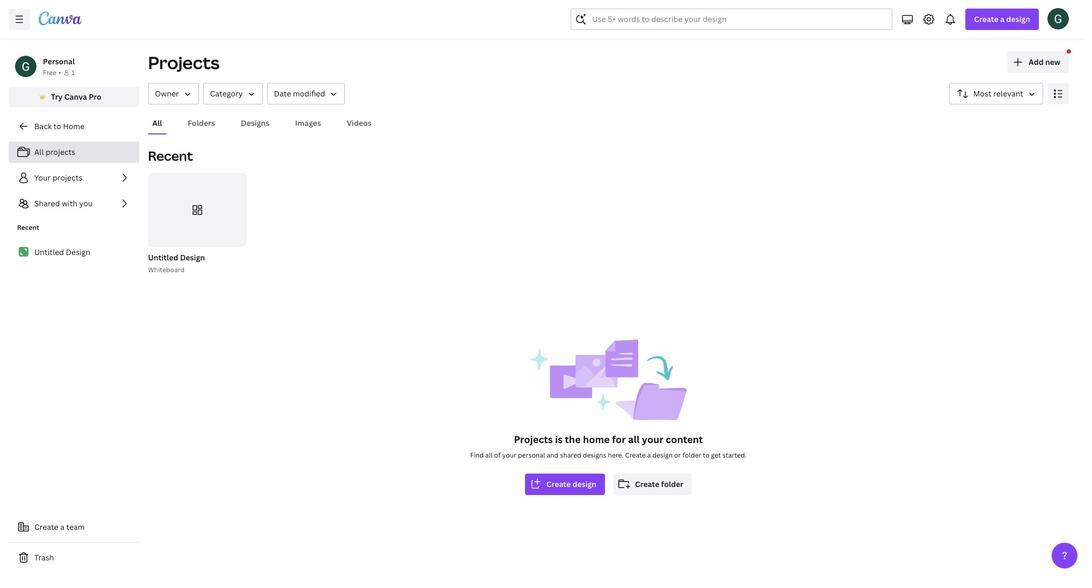 Task type: describe. For each thing, give the bounding box(es) containing it.
try canva pro
[[51, 92, 101, 102]]

all projects
[[34, 147, 75, 157]]

team
[[66, 522, 85, 533]]

projects for projects is the home for all your content find all of your personal and shared designs here. create a design or folder to get started.
[[514, 433, 553, 446]]

videos button
[[343, 113, 376, 134]]

design for untitled design whiteboard
[[180, 253, 205, 263]]

pro
[[89, 92, 101, 102]]

folders
[[188, 118, 215, 128]]

1 horizontal spatial recent
[[148, 147, 193, 165]]

add new button
[[1007, 51, 1069, 73]]

the
[[565, 433, 581, 446]]

projects is the home for all your content find all of your personal and shared designs here. create a design or folder to get started.
[[470, 433, 747, 460]]

shared
[[560, 451, 581, 460]]

with
[[62, 198, 77, 209]]

projects for your projects
[[53, 173, 82, 183]]

personal
[[43, 56, 75, 67]]

Category button
[[203, 83, 263, 105]]

or
[[674, 451, 681, 460]]

category
[[210, 89, 243, 99]]

Search search field
[[592, 9, 871, 30]]

canva
[[64, 92, 87, 102]]

a inside projects is the home for all your content find all of your personal and shared designs here. create a design or folder to get started.
[[647, 451, 651, 460]]

create for create design
[[546, 480, 571, 490]]

content
[[666, 433, 703, 446]]

design for untitled design
[[66, 247, 90, 257]]

untitled design button
[[148, 252, 205, 265]]

create folder button
[[614, 474, 692, 496]]

back
[[34, 121, 52, 131]]

new
[[1046, 57, 1061, 67]]

1
[[71, 68, 75, 77]]

relevant
[[994, 89, 1024, 99]]

design inside projects is the home for all your content find all of your personal and shared designs here. create a design or folder to get started.
[[653, 451, 673, 460]]

get
[[711, 451, 721, 460]]

create folder
[[635, 480, 684, 490]]

Date modified button
[[267, 83, 345, 105]]

folder inside button
[[661, 480, 684, 490]]

and
[[547, 451, 559, 460]]

create inside projects is the home for all your content find all of your personal and shared designs here. create a design or folder to get started.
[[625, 451, 646, 460]]

shared
[[34, 198, 60, 209]]

designs button
[[237, 113, 274, 134]]

videos
[[347, 118, 372, 128]]

create a design
[[974, 14, 1030, 24]]

back to home link
[[9, 116, 139, 137]]

projects for all projects
[[46, 147, 75, 157]]

started.
[[723, 451, 747, 460]]

designs
[[583, 451, 606, 460]]

designs
[[241, 118, 269, 128]]

images button
[[291, 113, 325, 134]]

add
[[1029, 57, 1044, 67]]

most relevant
[[973, 89, 1024, 99]]

all button
[[148, 113, 166, 134]]

date modified
[[274, 89, 325, 99]]



Task type: vqa. For each thing, say whether or not it's contained in the screenshot.
TopWorksheets
no



Task type: locate. For each thing, give the bounding box(es) containing it.
recent
[[148, 147, 193, 165], [17, 223, 39, 232]]

projects down the back to home
[[46, 147, 75, 157]]

your projects link
[[9, 167, 139, 189]]

0 horizontal spatial recent
[[17, 223, 39, 232]]

0 vertical spatial a
[[1000, 14, 1005, 24]]

create a team
[[34, 522, 85, 533]]

2 vertical spatial design
[[573, 480, 597, 490]]

modified
[[293, 89, 325, 99]]

0 horizontal spatial untitled
[[34, 247, 64, 257]]

0 horizontal spatial your
[[502, 451, 517, 460]]

you
[[79, 198, 93, 209]]

shared with you
[[34, 198, 93, 209]]

your left the content
[[642, 433, 664, 446]]

2 horizontal spatial a
[[1000, 14, 1005, 24]]

to
[[53, 121, 61, 131], [703, 451, 710, 460]]

0 horizontal spatial projects
[[148, 51, 220, 74]]

1 vertical spatial to
[[703, 451, 710, 460]]

design up whiteboard
[[180, 253, 205, 263]]

0 horizontal spatial design
[[573, 480, 597, 490]]

add new
[[1029, 57, 1061, 67]]

design inside untitled design whiteboard
[[180, 253, 205, 263]]

date
[[274, 89, 291, 99]]

trash link
[[9, 548, 139, 569]]

0 vertical spatial design
[[1007, 14, 1030, 24]]

create design
[[546, 480, 597, 490]]

1 horizontal spatial design
[[653, 451, 673, 460]]

personal
[[518, 451, 545, 460]]

0 vertical spatial projects
[[46, 147, 75, 157]]

1 horizontal spatial projects
[[514, 433, 553, 446]]

images
[[295, 118, 321, 128]]

create a team button
[[9, 517, 139, 539]]

most
[[973, 89, 992, 99]]

trash
[[34, 553, 54, 563]]

your right of
[[502, 451, 517, 460]]

create inside dropdown button
[[974, 14, 999, 24]]

your
[[642, 433, 664, 446], [502, 451, 517, 460]]

all left of
[[485, 451, 493, 460]]

1 vertical spatial recent
[[17, 223, 39, 232]]

folder down or on the bottom of the page
[[661, 480, 684, 490]]

0 vertical spatial all
[[152, 118, 162, 128]]

0 horizontal spatial to
[[53, 121, 61, 131]]

1 vertical spatial projects
[[53, 173, 82, 183]]

projects up owner button at the left
[[148, 51, 220, 74]]

try
[[51, 92, 63, 102]]

1 horizontal spatial your
[[642, 433, 664, 446]]

0 vertical spatial your
[[642, 433, 664, 446]]

to left get
[[703, 451, 710, 460]]

untitled inside untitled design whiteboard
[[148, 253, 178, 263]]

0 vertical spatial recent
[[148, 147, 193, 165]]

projects
[[46, 147, 75, 157], [53, 173, 82, 183]]

shared with you link
[[9, 193, 139, 215]]

1 vertical spatial all
[[485, 451, 493, 460]]

a for team
[[60, 522, 64, 533]]

all
[[152, 118, 162, 128], [34, 147, 44, 157]]

untitled design link
[[9, 241, 139, 264]]

design inside button
[[573, 480, 597, 490]]

untitled for untitled design
[[34, 247, 64, 257]]

design left or on the bottom of the page
[[653, 451, 673, 460]]

all inside button
[[152, 118, 162, 128]]

a inside dropdown button
[[1000, 14, 1005, 24]]

2 horizontal spatial design
[[1007, 14, 1030, 24]]

design
[[66, 247, 90, 257], [180, 253, 205, 263]]

0 horizontal spatial design
[[66, 247, 90, 257]]

create
[[974, 14, 999, 24], [625, 451, 646, 460], [546, 480, 571, 490], [635, 480, 660, 490], [34, 522, 58, 533]]

folder right or on the bottom of the page
[[683, 451, 701, 460]]

untitled up whiteboard
[[148, 253, 178, 263]]

all
[[628, 433, 640, 446], [485, 451, 493, 460]]

all right for
[[628, 433, 640, 446]]

1 vertical spatial projects
[[514, 433, 553, 446]]

whiteboard
[[148, 266, 184, 275]]

projects
[[148, 51, 220, 74], [514, 433, 553, 446]]

all up your
[[34, 147, 44, 157]]

to right back
[[53, 121, 61, 131]]

0 vertical spatial to
[[53, 121, 61, 131]]

owner
[[155, 89, 179, 99]]

Owner button
[[148, 83, 199, 105]]

1 horizontal spatial a
[[647, 451, 651, 460]]

try canva pro button
[[9, 87, 139, 107]]

free
[[43, 68, 56, 77]]

folders button
[[183, 113, 219, 134]]

create for create a design
[[974, 14, 999, 24]]

0 horizontal spatial all
[[485, 451, 493, 460]]

design left the greg robinson 'image'
[[1007, 14, 1030, 24]]

recent down all button
[[148, 147, 193, 165]]

untitled inside untitled design link
[[34, 247, 64, 257]]

untitled for untitled design whiteboard
[[148, 253, 178, 263]]

home
[[583, 433, 610, 446]]

1 vertical spatial a
[[647, 451, 651, 460]]

untitled down shared
[[34, 247, 64, 257]]

design
[[1007, 14, 1030, 24], [653, 451, 673, 460], [573, 480, 597, 490]]

0 vertical spatial all
[[628, 433, 640, 446]]

all projects link
[[9, 142, 139, 163]]

folder inside projects is the home for all your content find all of your personal and shared designs here. create a design or folder to get started.
[[683, 451, 701, 460]]

greg robinson image
[[1048, 8, 1069, 30]]

design down designs
[[573, 480, 597, 490]]

projects up personal at the bottom
[[514, 433, 553, 446]]

create design button
[[525, 474, 605, 496]]

all for all
[[152, 118, 162, 128]]

back to home
[[34, 121, 84, 131]]

all inside "link"
[[34, 147, 44, 157]]

1 vertical spatial design
[[653, 451, 673, 460]]

1 horizontal spatial untitled
[[148, 253, 178, 263]]

home
[[63, 121, 84, 131]]

2 vertical spatial a
[[60, 522, 64, 533]]

projects inside projects is the home for all your content find all of your personal and shared designs here. create a design or folder to get started.
[[514, 433, 553, 446]]

all down owner
[[152, 118, 162, 128]]

here.
[[608, 451, 624, 460]]

design down shared with you "link"
[[66, 247, 90, 257]]

create a design button
[[966, 9, 1039, 30]]

design inside dropdown button
[[1007, 14, 1030, 24]]

1 vertical spatial your
[[502, 451, 517, 460]]

1 horizontal spatial to
[[703, 451, 710, 460]]

•
[[59, 68, 61, 77]]

1 horizontal spatial design
[[180, 253, 205, 263]]

recent down shared
[[17, 223, 39, 232]]

projects right your
[[53, 173, 82, 183]]

untitled
[[34, 247, 64, 257], [148, 253, 178, 263]]

None search field
[[571, 9, 893, 30]]

your projects
[[34, 173, 82, 183]]

free •
[[43, 68, 61, 77]]

for
[[612, 433, 626, 446]]

list containing all projects
[[9, 142, 139, 215]]

1 vertical spatial folder
[[661, 480, 684, 490]]

0 vertical spatial projects
[[148, 51, 220, 74]]

to inside projects is the home for all your content find all of your personal and shared designs here. create a design or folder to get started.
[[703, 451, 710, 460]]

a
[[1000, 14, 1005, 24], [647, 451, 651, 460], [60, 522, 64, 533]]

folder
[[683, 451, 701, 460], [661, 480, 684, 490]]

all for all projects
[[34, 147, 44, 157]]

1 horizontal spatial all
[[152, 118, 162, 128]]

of
[[494, 451, 501, 460]]

is
[[555, 433, 563, 446]]

create for create folder
[[635, 480, 660, 490]]

projects for projects
[[148, 51, 220, 74]]

0 horizontal spatial a
[[60, 522, 64, 533]]

create for create a team
[[34, 522, 58, 533]]

list
[[9, 142, 139, 215]]

1 vertical spatial all
[[34, 147, 44, 157]]

0 vertical spatial folder
[[683, 451, 701, 460]]

0 horizontal spatial all
[[34, 147, 44, 157]]

untitled design whiteboard
[[148, 253, 205, 275]]

untitled design
[[34, 247, 90, 257]]

find
[[470, 451, 484, 460]]

1 horizontal spatial all
[[628, 433, 640, 446]]

Sort by button
[[949, 83, 1043, 105]]

a inside button
[[60, 522, 64, 533]]

your
[[34, 173, 51, 183]]

a for design
[[1000, 14, 1005, 24]]



